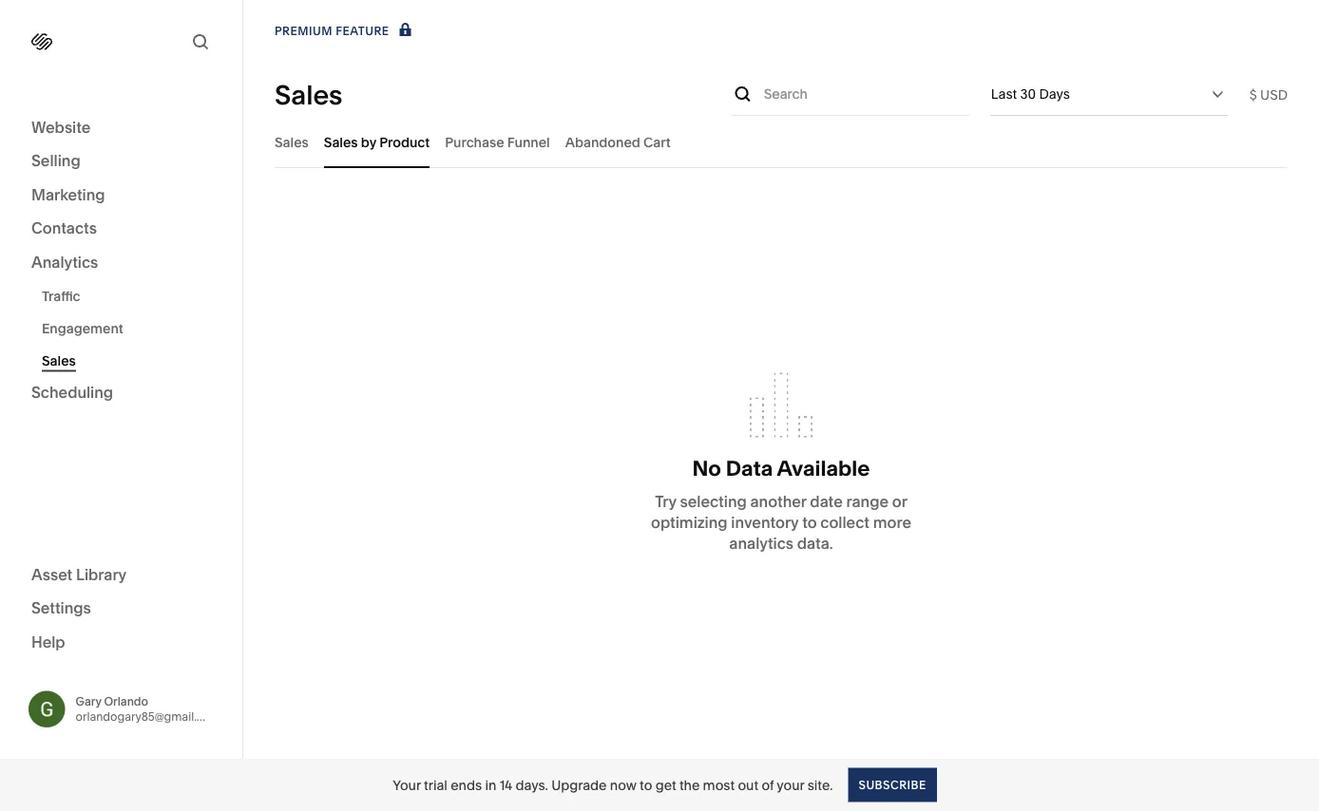 Task type: describe. For each thing, give the bounding box(es) containing it.
inventory
[[731, 514, 799, 532]]

subscribe
[[859, 778, 926, 792]]

contacts link
[[31, 218, 211, 240]]

your
[[393, 777, 421, 794]]

your trial ends in 14 days. upgrade now to get the most out of your site.
[[393, 777, 833, 794]]

analytics
[[31, 253, 98, 271]]

engagement
[[42, 320, 123, 336]]

cart
[[643, 134, 671, 150]]

most
[[703, 777, 735, 794]]

trial
[[424, 777, 447, 794]]

no
[[692, 455, 721, 481]]

product
[[379, 134, 430, 150]]

asset library
[[31, 565, 127, 584]]

contacts
[[31, 219, 97, 238]]

get
[[655, 777, 676, 794]]

Search field
[[764, 84, 939, 105]]

sales button
[[275, 116, 309, 168]]

purchase
[[445, 134, 504, 150]]

tab list containing sales
[[275, 116, 1288, 168]]

marketing
[[31, 185, 105, 204]]

library
[[76, 565, 127, 584]]

selling
[[31, 152, 80, 170]]

help link
[[31, 632, 65, 653]]

last 30 days
[[991, 86, 1070, 102]]

days.
[[515, 777, 548, 794]]

no data available
[[692, 455, 870, 481]]

analytics link
[[31, 252, 211, 274]]

collect
[[820, 514, 870, 532]]

usd
[[1260, 86, 1288, 103]]

marketing link
[[31, 184, 211, 207]]

gary
[[76, 695, 101, 709]]

range
[[846, 493, 889, 511]]

optimizing
[[651, 514, 728, 532]]

in
[[485, 777, 496, 794]]

premium feature button
[[275, 21, 416, 42]]

by
[[361, 134, 376, 150]]

settings
[[31, 599, 91, 618]]

funnel
[[507, 134, 550, 150]]

the
[[679, 777, 700, 794]]

purchase funnel
[[445, 134, 550, 150]]

purchase funnel button
[[445, 116, 550, 168]]

asset
[[31, 565, 72, 584]]

or
[[892, 493, 907, 511]]

website link
[[31, 117, 211, 139]]

another
[[750, 493, 806, 511]]

abandoned cart button
[[565, 116, 671, 168]]



Task type: vqa. For each thing, say whether or not it's contained in the screenshot.
Selling
yes



Task type: locate. For each thing, give the bounding box(es) containing it.
site.
[[808, 777, 833, 794]]

traffic
[[42, 288, 80, 304]]

ends
[[451, 777, 482, 794]]

date
[[810, 493, 843, 511]]

upgrade
[[551, 777, 607, 794]]

feature
[[336, 24, 389, 38]]

sales link
[[42, 344, 221, 377]]

premium feature
[[275, 24, 389, 38]]

last 30 days button
[[991, 73, 1228, 115]]

to left get
[[640, 777, 652, 794]]

out
[[738, 777, 758, 794]]

0 horizontal spatial to
[[640, 777, 652, 794]]

try
[[655, 493, 676, 511]]

0 vertical spatial to
[[802, 514, 817, 532]]

of
[[762, 777, 774, 794]]

traffic link
[[42, 280, 221, 312]]

last
[[991, 86, 1017, 102]]

$
[[1249, 86, 1257, 103]]

scheduling link
[[31, 383, 211, 405]]

engagement link
[[42, 312, 221, 344]]

abandoned
[[565, 134, 640, 150]]

selecting
[[680, 493, 747, 511]]

sales by product button
[[324, 116, 430, 168]]

data.
[[797, 535, 833, 553]]

30
[[1020, 86, 1036, 102]]

analytics
[[729, 535, 794, 553]]

selling link
[[31, 151, 211, 173]]

to for now
[[640, 777, 652, 794]]

orlandogary85@gmail.com
[[76, 710, 221, 724]]

now
[[610, 777, 636, 794]]

days
[[1039, 86, 1070, 102]]

data
[[726, 455, 773, 481]]

to for inventory
[[802, 514, 817, 532]]

to up the data.
[[802, 514, 817, 532]]

$ usd
[[1249, 86, 1288, 103]]

settings link
[[31, 598, 211, 621]]

to
[[802, 514, 817, 532], [640, 777, 652, 794]]

asset library link
[[31, 564, 211, 587]]

sales by product
[[324, 134, 430, 150]]

scheduling
[[31, 383, 113, 402]]

14
[[500, 777, 512, 794]]

abandoned cart
[[565, 134, 671, 150]]

orlando
[[104, 695, 148, 709]]

more
[[873, 514, 911, 532]]

1 horizontal spatial to
[[802, 514, 817, 532]]

to inside try selecting another date range or optimizing inventory to collect more analytics data.
[[802, 514, 817, 532]]

available
[[777, 455, 870, 481]]

your
[[777, 777, 804, 794]]

sales inside button
[[324, 134, 358, 150]]

try selecting another date range or optimizing inventory to collect more analytics data.
[[651, 493, 911, 553]]

website
[[31, 118, 91, 136]]

sales
[[275, 78, 343, 111], [275, 134, 309, 150], [324, 134, 358, 150], [42, 353, 76, 369]]

1 vertical spatial to
[[640, 777, 652, 794]]

premium
[[275, 24, 333, 38]]

help
[[31, 633, 65, 651]]

tab list
[[275, 116, 1288, 168]]

gary orlando orlandogary85@gmail.com
[[76, 695, 221, 724]]

subscribe button
[[848, 768, 937, 803]]



